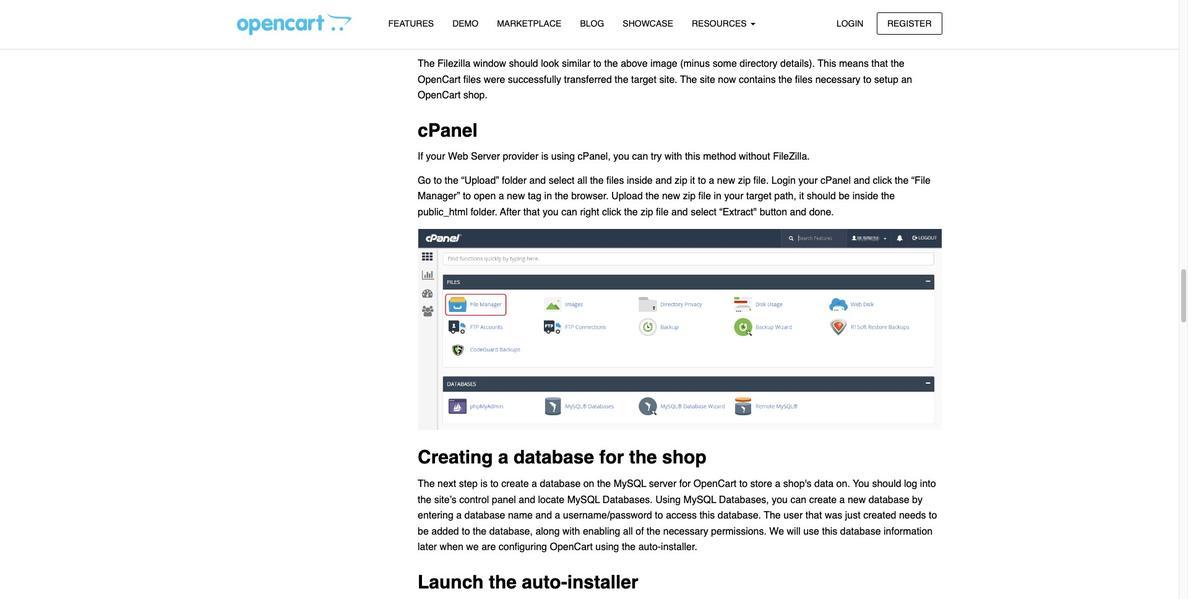 Task type: describe. For each thing, give the bounding box(es) containing it.
register
[[887, 18, 932, 28]]

shop.
[[463, 90, 488, 101]]

databases.
[[603, 494, 653, 505]]

marketplace
[[497, 19, 562, 28]]

panel
[[492, 494, 516, 505]]

done.
[[809, 207, 834, 218]]

and up along
[[536, 510, 552, 521]]

0 horizontal spatial click
[[602, 207, 621, 218]]

the left the filezilla
[[418, 58, 435, 69]]

open
[[474, 191, 496, 202]]

information
[[884, 526, 933, 537]]

1 vertical spatial it
[[799, 191, 804, 202]]

2 vertical spatial this
[[822, 526, 838, 537]]

the down (minus
[[680, 74, 697, 85]]

target inside 'go to the "upload" folder and select all the files inside and zip it to a new zip file. login your cpanel and click the "file manager" to open a new tag in the browser. upload the new zip file in your target path, it should be inside the public_html folder. after that you can right click the zip file and select "extract" button and done.'
[[746, 191, 772, 202]]

file.
[[753, 175, 769, 186]]

transferred
[[564, 74, 612, 85]]

by
[[912, 494, 923, 505]]

a down on.
[[840, 494, 845, 505]]

2 in from the left
[[714, 191, 722, 202]]

creating
[[418, 446, 493, 468]]

0 vertical spatial using
[[551, 151, 575, 162]]

resources link
[[683, 13, 765, 35]]

are
[[482, 542, 496, 553]]

cpanel file manager image
[[418, 228, 942, 431]]

features link
[[379, 13, 443, 35]]

the up we at the bottom of the page
[[764, 510, 781, 521]]

0 vertical spatial it
[[690, 175, 695, 186]]

new down 'method'
[[717, 175, 735, 186]]

this
[[818, 58, 836, 69]]

was
[[825, 510, 843, 521]]

enabling
[[583, 526, 620, 537]]

all inside the next step is to create a database on the mysql server for opencart to store a shop's data on. you should log into the site's control panel and locate mysql databases. using mysql databases, you can create a new database by entering a database name and a username/password to access this database. the user that was just created needs to be added to the database, along with enabling all of the necessary permissions. we will use this database information later when we are configuring opencart using the auto-installer.
[[623, 526, 633, 537]]

1 horizontal spatial inside
[[853, 191, 878, 202]]

can inside 'go to the "upload" folder and select all the files inside and zip it to a new zip file. login your cpanel and click the "file manager" to open a new tag in the browser. upload the new zip file in your target path, it should be inside the public_html folder. after that you can right click the zip file and select "extract" button and done.'
[[561, 207, 577, 218]]

if your web server provider is using cpanel, you can try with this method without filezilla.
[[418, 151, 810, 162]]

server
[[471, 151, 500, 162]]

an
[[901, 74, 912, 85]]

launch
[[418, 571, 484, 593]]

a right open
[[499, 191, 504, 202]]

locate
[[538, 494, 565, 505]]

necessary inside the filezilla window should look similar to the above image (minus some directory details). this means that the opencart files were successfully transferred the target site. the site now contains the files necessary to setup an opencart shop.
[[815, 74, 861, 85]]

and left "file
[[854, 175, 870, 186]]

"extract"
[[719, 207, 757, 218]]

when
[[440, 542, 463, 553]]

user
[[784, 510, 803, 521]]

1 in from the left
[[544, 191, 552, 202]]

that inside the next step is to create a database on the mysql server for opencart to store a shop's data on. you should log into the site's control panel and locate mysql databases. using mysql databases, you can create a new database by entering a database name and a username/password to access this database. the user that was just created needs to be added to the database, along with enabling all of the necessary permissions. we will use this database information later when we are configuring opencart using the auto-installer.
[[806, 510, 822, 521]]

0 horizontal spatial select
[[549, 175, 575, 186]]

we
[[769, 526, 784, 537]]

using inside the next step is to create a database on the mysql server for opencart to store a shop's data on. you should log into the site's control panel and locate mysql databases. using mysql databases, you can create a new database by entering a database name and a username/password to access this database. the user that was just created needs to be added to the database, along with enabling all of the necessary permissions. we will use this database information later when we are configuring opencart using the auto-installer.
[[596, 542, 619, 553]]

public_html
[[418, 207, 468, 218]]

the next step is to create a database on the mysql server for opencart to store a shop's data on. you should log into the site's control panel and locate mysql databases. using mysql databases, you can create a new database by entering a database name and a username/password to access this database. the user that was just created needs to be added to the database, along with enabling all of the necessary permissions. we will use this database information later when we are configuring opencart using the auto-installer.
[[418, 478, 937, 553]]

launch the auto-installer
[[418, 571, 638, 593]]

image
[[651, 58, 678, 69]]

entering
[[418, 510, 454, 521]]

and up 'tag'
[[529, 175, 546, 186]]

2 horizontal spatial mysql
[[684, 494, 716, 505]]

a up 'panel'
[[498, 446, 509, 468]]

to left open
[[463, 191, 471, 202]]

go
[[418, 175, 431, 186]]

1 vertical spatial file
[[656, 207, 669, 218]]

filezilla.
[[773, 151, 810, 162]]

databases,
[[719, 494, 769, 505]]

on
[[583, 478, 594, 489]]

after
[[500, 207, 521, 218]]

some
[[713, 58, 737, 69]]

data
[[814, 478, 834, 489]]

next
[[438, 478, 456, 489]]

path,
[[774, 191, 796, 202]]

0 horizontal spatial auto-
[[522, 571, 567, 593]]

directory
[[740, 58, 778, 69]]

target inside the filezilla window should look similar to the above image (minus some directory details). this means that the opencart files were successfully transferred the target site. the site now contains the files necessary to setup an opencart shop.
[[631, 74, 657, 85]]

just
[[845, 510, 861, 521]]

of
[[636, 526, 644, 537]]

above
[[621, 58, 648, 69]]

with inside the next step is to create a database on the mysql server for opencart to store a shop's data on. you should log into the site's control panel and locate mysql databases. using mysql databases, you can create a new database by entering a database name and a username/password to access this database. the user that was just created needs to be added to the database, along with enabling all of the necessary permissions. we will use this database information later when we are configuring opencart using the auto-installer.
[[563, 526, 580, 537]]

filezilla
[[438, 58, 471, 69]]

name
[[508, 510, 533, 521]]

is inside the next step is to create a database on the mysql server for opencart to store a shop's data on. you should log into the site's control panel and locate mysql databases. using mysql databases, you can create a new database by entering a database name and a username/password to access this database. the user that was just created needs to be added to the database, along with enabling all of the necessary permissions. we will use this database information later when we are configuring opencart using the auto-installer.
[[480, 478, 488, 489]]

marketplace link
[[488, 13, 571, 35]]

1 horizontal spatial with
[[665, 151, 682, 162]]

method
[[703, 151, 736, 162]]

added
[[431, 526, 459, 537]]

right
[[580, 207, 599, 218]]

to right go
[[434, 175, 442, 186]]

the left 'next'
[[418, 478, 435, 489]]

demo
[[452, 19, 478, 28]]

1 horizontal spatial login
[[837, 18, 864, 28]]

manager"
[[418, 191, 460, 202]]

we
[[466, 542, 479, 553]]

2 horizontal spatial files
[[795, 74, 813, 85]]

to right needs
[[929, 510, 937, 521]]

on.
[[836, 478, 850, 489]]

showcase
[[623, 19, 673, 28]]

to up 'panel'
[[490, 478, 499, 489]]

cpanel,
[[578, 151, 611, 162]]

if
[[418, 151, 423, 162]]

register link
[[877, 12, 942, 35]]

new down folder
[[507, 191, 525, 202]]

a up name
[[532, 478, 537, 489]]

permissions.
[[711, 526, 767, 537]]

and down try
[[656, 175, 672, 186]]

site
[[700, 74, 715, 85]]

access
[[666, 510, 697, 521]]

the filezilla window should look similar to the above image (minus some directory details). this means that the opencart files were successfully transferred the target site. the site now contains the files necessary to setup an opencart shop.
[[418, 58, 912, 101]]

necessary inside the next step is to create a database on the mysql server for opencart to store a shop's data on. you should log into the site's control panel and locate mysql databases. using mysql databases, you can create a new database by entering a database name and a username/password to access this database. the user that was just created needs to be added to the database, along with enabling all of the necessary permissions. we will use this database information later when we are configuring opencart using the auto-installer.
[[663, 526, 708, 537]]

without
[[739, 151, 770, 162]]

installer.
[[661, 542, 697, 553]]

showcase link
[[613, 13, 683, 35]]

auto- inside the next step is to create a database on the mysql server for opencart to store a shop's data on. you should log into the site's control panel and locate mysql databases. using mysql databases, you can create a new database by entering a database name and a username/password to access this database. the user that was just created needs to be added to the database, along with enabling all of the necessary permissions. we will use this database information later when we are configuring opencart using the auto-installer.
[[638, 542, 661, 553]]

site.
[[659, 74, 677, 85]]

contains
[[739, 74, 776, 85]]

2 vertical spatial your
[[724, 191, 744, 202]]

0 vertical spatial this
[[685, 151, 700, 162]]

0 horizontal spatial your
[[426, 151, 445, 162]]

will
[[787, 526, 801, 537]]

button
[[760, 207, 787, 218]]

later
[[418, 542, 437, 553]]

creating a database for the shop
[[418, 446, 707, 468]]



Task type: locate. For each thing, give the bounding box(es) containing it.
mysql down on on the bottom of the page
[[567, 494, 600, 505]]

0 horizontal spatial is
[[480, 478, 488, 489]]

now
[[718, 74, 736, 85]]

0 vertical spatial auto-
[[638, 542, 661, 553]]

1 vertical spatial target
[[746, 191, 772, 202]]

0 horizontal spatial can
[[561, 207, 577, 218]]

upload
[[611, 191, 643, 202]]

all inside 'go to the "upload" folder and select all the files inside and zip it to a new zip file. login your cpanel and click the "file manager" to open a new tag in the browser. upload the new zip file in your target path, it should be inside the public_html folder. after that you can right click the zip file and select "extract" button and done.'
[[577, 175, 587, 186]]

1 vertical spatial all
[[623, 526, 633, 537]]

for inside the next step is to create a database on the mysql server for opencart to store a shop's data on. you should log into the site's control panel and locate mysql databases. using mysql databases, you can create a new database by entering a database name and a username/password to access this database. the user that was just created needs to be added to the database, along with enabling all of the necessary permissions. we will use this database information later when we are configuring opencart using the auto-installer.
[[679, 478, 691, 489]]

window
[[473, 58, 506, 69]]

1 vertical spatial auto-
[[522, 571, 567, 593]]

1 horizontal spatial file
[[698, 191, 711, 202]]

0 horizontal spatial using
[[551, 151, 575, 162]]

1 vertical spatial inside
[[853, 191, 878, 202]]

target down above
[[631, 74, 657, 85]]

0 vertical spatial create
[[501, 478, 529, 489]]

database.
[[718, 510, 761, 521]]

1 vertical spatial using
[[596, 542, 619, 553]]

0 vertical spatial inside
[[627, 175, 653, 186]]

that inside the filezilla window should look similar to the above image (minus some directory details). this means that the opencart files were successfully transferred the target site. the site now contains the files necessary to setup an opencart shop.
[[872, 58, 888, 69]]

0 horizontal spatial mysql
[[567, 494, 600, 505]]

target
[[631, 74, 657, 85], [746, 191, 772, 202]]

all left of
[[623, 526, 633, 537]]

cpanel up done.
[[821, 175, 851, 186]]

0 vertical spatial target
[[631, 74, 657, 85]]

can left right
[[561, 207, 577, 218]]

this left 'method'
[[685, 151, 700, 162]]

server
[[649, 478, 677, 489]]

"file
[[911, 175, 931, 186]]

1 horizontal spatial should
[[807, 191, 836, 202]]

1 horizontal spatial it
[[799, 191, 804, 202]]

you
[[853, 478, 870, 489]]

were
[[484, 74, 505, 85]]

0 horizontal spatial files
[[463, 74, 481, 85]]

mysql up 'databases.'
[[614, 478, 647, 489]]

to left setup
[[863, 74, 872, 85]]

created
[[863, 510, 896, 521]]

installer
[[567, 571, 638, 593]]

and left "extract"
[[671, 207, 688, 218]]

target down file.
[[746, 191, 772, 202]]

browser.
[[571, 191, 609, 202]]

create up 'panel'
[[501, 478, 529, 489]]

inside
[[627, 175, 653, 186], [853, 191, 878, 202]]

0 vertical spatial with
[[665, 151, 682, 162]]

similar
[[562, 58, 591, 69]]

0 horizontal spatial for
[[599, 446, 624, 468]]

1 vertical spatial cpanel
[[821, 175, 851, 186]]

files inside 'go to the "upload" folder and select all the files inside and zip it to a new zip file. login your cpanel and click the "file manager" to open a new tag in the browser. upload the new zip file in your target path, it should be inside the public_html folder. after that you can right click the zip file and select "extract" button and done.'
[[607, 175, 624, 186]]

0 horizontal spatial inside
[[627, 175, 653, 186]]

create
[[501, 478, 529, 489], [809, 494, 837, 505]]

successfully
[[508, 74, 561, 85]]

be right the path,
[[839, 191, 850, 202]]

1 vertical spatial for
[[679, 478, 691, 489]]

0 horizontal spatial in
[[544, 191, 552, 202]]

with right along
[[563, 526, 580, 537]]

1 horizontal spatial in
[[714, 191, 722, 202]]

be
[[839, 191, 850, 202], [418, 526, 429, 537]]

"upload"
[[461, 175, 499, 186]]

it
[[690, 175, 695, 186], [799, 191, 804, 202]]

database,
[[489, 526, 533, 537]]

can left try
[[632, 151, 648, 162]]

you up user
[[772, 494, 788, 505]]

2 horizontal spatial you
[[772, 494, 788, 505]]

0 vertical spatial file
[[698, 191, 711, 202]]

login up the path,
[[772, 175, 796, 186]]

login
[[837, 18, 864, 28], [772, 175, 796, 186]]

1 vertical spatial create
[[809, 494, 837, 505]]

1 horizontal spatial cpanel
[[821, 175, 851, 186]]

should up done.
[[807, 191, 836, 202]]

0 vertical spatial be
[[839, 191, 850, 202]]

1 horizontal spatial mysql
[[614, 478, 647, 489]]

the
[[418, 58, 435, 69], [680, 74, 697, 85], [418, 478, 435, 489], [764, 510, 781, 521]]

a right the store
[[775, 478, 781, 489]]

0 horizontal spatial be
[[418, 526, 429, 537]]

1 vertical spatial this
[[700, 510, 715, 521]]

this down was
[[822, 526, 838, 537]]

that up use
[[806, 510, 822, 521]]

should inside 'go to the "upload" folder and select all the files inside and zip it to a new zip file. login your cpanel and click the "file manager" to open a new tag in the browser. upload the new zip file in your target path, it should be inside the public_html folder. after that you can right click the zip file and select "extract" button and done.'
[[807, 191, 836, 202]]

log
[[904, 478, 917, 489]]

1 horizontal spatial can
[[632, 151, 648, 162]]

0 horizontal spatial should
[[509, 58, 538, 69]]

with right try
[[665, 151, 682, 162]]

you
[[613, 151, 629, 162], [543, 207, 559, 218], [772, 494, 788, 505]]

0 horizontal spatial create
[[501, 478, 529, 489]]

0 horizontal spatial login
[[772, 175, 796, 186]]

for up 'databases.'
[[599, 446, 624, 468]]

2 vertical spatial you
[[772, 494, 788, 505]]

0 vertical spatial click
[[873, 175, 892, 186]]

necessary down this
[[815, 74, 861, 85]]

your down filezilla.
[[799, 175, 818, 186]]

opencart - open source shopping cart solution image
[[237, 13, 351, 35]]

that inside 'go to the "upload" folder and select all the files inside and zip it to a new zip file. login your cpanel and click the "file manager" to open a new tag in the browser. upload the new zip file in your target path, it should be inside the public_html folder. after that you can right click the zip file and select "extract" button and done.'
[[523, 207, 540, 218]]

0 horizontal spatial cpanel
[[418, 119, 478, 141]]

0 horizontal spatial with
[[563, 526, 580, 537]]

opencart
[[418, 74, 461, 85], [418, 90, 461, 101], [694, 478, 737, 489], [550, 542, 593, 553]]

1 horizontal spatial target
[[746, 191, 772, 202]]

this right access
[[700, 510, 715, 521]]

0 horizontal spatial all
[[577, 175, 587, 186]]

login link
[[826, 12, 874, 35]]

in
[[544, 191, 552, 202], [714, 191, 722, 202]]

features
[[388, 19, 434, 28]]

your right if
[[426, 151, 445, 162]]

0 vertical spatial you
[[613, 151, 629, 162]]

1 vertical spatial with
[[563, 526, 580, 537]]

to down the using
[[655, 510, 663, 521]]

should
[[509, 58, 538, 69], [807, 191, 836, 202], [872, 478, 901, 489]]

is right provider
[[541, 151, 549, 162]]

new inside the next step is to create a database on the mysql server for opencart to store a shop's data on. you should log into the site's control panel and locate mysql databases. using mysql databases, you can create a new database by entering a database name and a username/password to access this database. the user that was just created needs to be added to the database, along with enabling all of the necessary permissions. we will use this database information later when we are configuring opencart using the auto-installer.
[[848, 494, 866, 505]]

to up the transferred
[[593, 58, 602, 69]]

2 horizontal spatial that
[[872, 58, 888, 69]]

to up "databases," on the right bottom
[[739, 478, 748, 489]]

in up "extract"
[[714, 191, 722, 202]]

click left "file
[[873, 175, 892, 186]]

click
[[873, 175, 892, 186], [602, 207, 621, 218]]

0 horizontal spatial you
[[543, 207, 559, 218]]

new right upload
[[662, 191, 680, 202]]

all
[[577, 175, 587, 186], [623, 526, 633, 537]]

necessary down access
[[663, 526, 708, 537]]

files up shop.
[[463, 74, 481, 85]]

files up upload
[[607, 175, 624, 186]]

1 vertical spatial click
[[602, 207, 621, 218]]

cpanel inside 'go to the "upload" folder and select all the files inside and zip it to a new zip file. login your cpanel and click the "file manager" to open a new tag in the browser. upload the new zip file in your target path, it should be inside the public_html folder. after that you can right click the zip file and select "extract" button and done.'
[[821, 175, 851, 186]]

resources
[[692, 19, 749, 28]]

files down details).
[[795, 74, 813, 85]]

your up "extract"
[[724, 191, 744, 202]]

you inside the next step is to create a database on the mysql server for opencart to store a shop's data on. you should log into the site's control panel and locate mysql databases. using mysql databases, you can create a new database by entering a database name and a username/password to access this database. the user that was just created needs to be added to the database, along with enabling all of the necessary permissions. we will use this database information later when we are configuring opencart using the auto-installer.
[[772, 494, 788, 505]]

select up the browser.
[[549, 175, 575, 186]]

new up just
[[848, 494, 866, 505]]

step
[[459, 478, 478, 489]]

2 vertical spatial that
[[806, 510, 822, 521]]

1 horizontal spatial auto-
[[638, 542, 661, 553]]

2 horizontal spatial your
[[799, 175, 818, 186]]

1 horizontal spatial files
[[607, 175, 624, 186]]

you inside 'go to the "upload" folder and select all the files inside and zip it to a new zip file. login your cpanel and click the "file manager" to open a new tag in the browser. upload the new zip file in your target path, it should be inside the public_html folder. after that you can right click the zip file and select "extract" button and done.'
[[543, 207, 559, 218]]

use
[[803, 526, 819, 537]]

be inside the next step is to create a database on the mysql server for opencart to store a shop's data on. you should log into the site's control panel and locate mysql databases. using mysql databases, you can create a new database by entering a database name and a username/password to access this database. the user that was just created needs to be added to the database, along with enabling all of the necessary permissions. we will use this database information later when we are configuring opencart using the auto-installer.
[[418, 526, 429, 537]]

can down the 'shop's'
[[791, 494, 807, 505]]

means
[[839, 58, 869, 69]]

into
[[920, 478, 936, 489]]

filezilla file transfer-png image
[[533, 0, 827, 49]]

1 vertical spatial select
[[691, 207, 717, 218]]

create down the data
[[809, 494, 837, 505]]

0 vertical spatial for
[[599, 446, 624, 468]]

1 vertical spatial your
[[799, 175, 818, 186]]

be up later at the left
[[418, 526, 429, 537]]

click right right
[[602, 207, 621, 218]]

0 vertical spatial login
[[837, 18, 864, 28]]

0 horizontal spatial it
[[690, 175, 695, 186]]

that down 'tag'
[[523, 207, 540, 218]]

for right the server
[[679, 478, 691, 489]]

1 horizontal spatial necessary
[[815, 74, 861, 85]]

0 vertical spatial that
[[872, 58, 888, 69]]

1 horizontal spatial your
[[724, 191, 744, 202]]

1 vertical spatial is
[[480, 478, 488, 489]]

to down 'method'
[[698, 175, 706, 186]]

demo link
[[443, 13, 488, 35]]

0 horizontal spatial file
[[656, 207, 669, 218]]

1 horizontal spatial all
[[623, 526, 633, 537]]

a down the locate
[[555, 510, 560, 521]]

mysql up access
[[684, 494, 716, 505]]

needs
[[899, 510, 926, 521]]

be inside 'go to the "upload" folder and select all the files inside and zip it to a new zip file. login your cpanel and click the "file manager" to open a new tag in the browser. upload the new zip file in your target path, it should be inside the public_html folder. after that you can right click the zip file and select "extract" button and done.'
[[839, 191, 850, 202]]

2 vertical spatial can
[[791, 494, 807, 505]]

configuring
[[499, 542, 547, 553]]

cpanel up web
[[418, 119, 478, 141]]

look
[[541, 58, 559, 69]]

files
[[463, 74, 481, 85], [795, 74, 813, 85], [607, 175, 624, 186]]

a down the site's
[[456, 510, 462, 521]]

shop's
[[783, 478, 812, 489]]

folder
[[502, 175, 527, 186]]

0 vertical spatial can
[[632, 151, 648, 162]]

login inside 'go to the "upload" folder and select all the files inside and zip it to a new zip file. login your cpanel and click the "file manager" to open a new tag in the browser. upload the new zip file in your target path, it should be inside the public_html folder. after that you can right click the zip file and select "extract" button and done.'
[[772, 175, 796, 186]]

that up setup
[[872, 58, 888, 69]]

file down 'method'
[[698, 191, 711, 202]]

0 vertical spatial your
[[426, 151, 445, 162]]

should inside the filezilla window should look similar to the above image (minus some directory details). this means that the opencart files were successfully transferred the target site. the site now contains the files necessary to setup an opencart shop.
[[509, 58, 538, 69]]

shop
[[662, 446, 707, 468]]

auto- down configuring
[[522, 571, 567, 593]]

1 horizontal spatial using
[[596, 542, 619, 553]]

1 horizontal spatial you
[[613, 151, 629, 162]]

0 horizontal spatial target
[[631, 74, 657, 85]]

file down try
[[656, 207, 669, 218]]

1 horizontal spatial click
[[873, 175, 892, 186]]

auto- down of
[[638, 542, 661, 553]]

you left right
[[543, 207, 559, 218]]

1 horizontal spatial is
[[541, 151, 549, 162]]

username/password
[[563, 510, 652, 521]]

1 vertical spatial you
[[543, 207, 559, 218]]

1 horizontal spatial select
[[691, 207, 717, 218]]

should left log
[[872, 478, 901, 489]]

using
[[656, 494, 681, 505]]

1 horizontal spatial that
[[806, 510, 822, 521]]

should inside the next step is to create a database on the mysql server for opencart to store a shop's data on. you should log into the site's control panel and locate mysql databases. using mysql databases, you can create a new database by entering a database name and a username/password to access this database. the user that was just created needs to be added to the database, along with enabling all of the necessary permissions. we will use this database information later when we are configuring opencart using the auto-installer.
[[872, 478, 901, 489]]

1 vertical spatial can
[[561, 207, 577, 218]]

blog link
[[571, 13, 613, 35]]

using left cpanel,
[[551, 151, 575, 162]]

and up name
[[519, 494, 535, 505]]

2 vertical spatial should
[[872, 478, 901, 489]]

blog
[[580, 19, 604, 28]]

this
[[685, 151, 700, 162], [700, 510, 715, 521], [822, 526, 838, 537]]

you right cpanel,
[[613, 151, 629, 162]]

a down 'method'
[[709, 175, 714, 186]]

new
[[717, 175, 735, 186], [507, 191, 525, 202], [662, 191, 680, 202], [848, 494, 866, 505]]

should up the successfully in the left of the page
[[509, 58, 538, 69]]

in right 'tag'
[[544, 191, 552, 202]]

provider
[[503, 151, 539, 162]]

a
[[709, 175, 714, 186], [499, 191, 504, 202], [498, 446, 509, 468], [532, 478, 537, 489], [775, 478, 781, 489], [840, 494, 845, 505], [456, 510, 462, 521], [555, 510, 560, 521]]

go to the "upload" folder and select all the files inside and zip it to a new zip file. login your cpanel and click the "file manager" to open a new tag in the browser. upload the new zip file in your target path, it should be inside the public_html folder. after that you can right click the zip file and select "extract" button and done.
[[418, 175, 931, 218]]

1 horizontal spatial for
[[679, 478, 691, 489]]

login up means on the top of the page
[[837, 18, 864, 28]]

details).
[[780, 58, 815, 69]]

1 horizontal spatial create
[[809, 494, 837, 505]]

is right step
[[480, 478, 488, 489]]

1 vertical spatial be
[[418, 526, 429, 537]]

mysql
[[614, 478, 647, 489], [567, 494, 600, 505], [684, 494, 716, 505]]

your
[[426, 151, 445, 162], [799, 175, 818, 186], [724, 191, 744, 202]]

1 vertical spatial necessary
[[663, 526, 708, 537]]

and down the path,
[[790, 207, 807, 218]]

1 horizontal spatial be
[[839, 191, 850, 202]]

with
[[665, 151, 682, 162], [563, 526, 580, 537]]

to
[[593, 58, 602, 69], [863, 74, 872, 85], [434, 175, 442, 186], [698, 175, 706, 186], [463, 191, 471, 202], [490, 478, 499, 489], [739, 478, 748, 489], [655, 510, 663, 521], [929, 510, 937, 521], [462, 526, 470, 537]]

1 vertical spatial login
[[772, 175, 796, 186]]

select left "extract"
[[691, 207, 717, 218]]

store
[[750, 478, 772, 489]]

0 vertical spatial select
[[549, 175, 575, 186]]

0 horizontal spatial that
[[523, 207, 540, 218]]

to up we
[[462, 526, 470, 537]]

web
[[448, 151, 468, 162]]

control
[[459, 494, 489, 505]]

all up the browser.
[[577, 175, 587, 186]]

using down "enabling"
[[596, 542, 619, 553]]

can inside the next step is to create a database on the mysql server for opencart to store a shop's data on. you should log into the site's control panel and locate mysql databases. using mysql databases, you can create a new database by entering a database name and a username/password to access this database. the user that was just created needs to be added to the database, along with enabling all of the necessary permissions. we will use this database information later when we are configuring opencart using the auto-installer.
[[791, 494, 807, 505]]

0 vertical spatial should
[[509, 58, 538, 69]]

0 vertical spatial is
[[541, 151, 549, 162]]



Task type: vqa. For each thing, say whether or not it's contained in the screenshot.
top -
no



